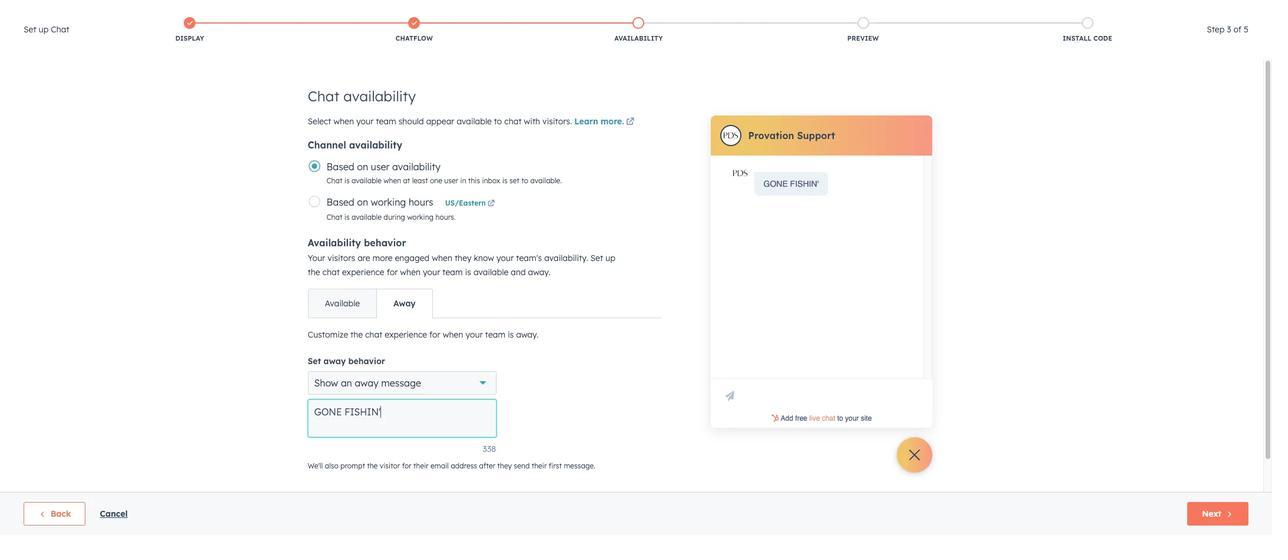 Task type: locate. For each thing, give the bounding box(es) containing it.
1 vertical spatial to
[[522, 176, 529, 185]]

help image
[[1076, 5, 1086, 16]]

customize
[[308, 329, 348, 340]]

away link
[[377, 289, 432, 318]]

for right visitor
[[402, 461, 412, 470]]

1 horizontal spatial up
[[606, 253, 616, 263]]

menu item
[[973, 0, 1020, 19], [1020, 0, 1043, 19], [1043, 0, 1070, 19], [1092, 0, 1109, 19]]

availability for chat availability
[[344, 87, 416, 105]]

chat left with
[[505, 116, 522, 127]]

us/eastern link
[[445, 199, 497, 209]]

set
[[510, 176, 520, 185]]

experience down are
[[342, 267, 385, 278]]

provation support
[[749, 130, 836, 141]]

this
[[468, 176, 480, 185]]

availability up should
[[344, 87, 416, 105]]

1 vertical spatial set
[[591, 253, 604, 263]]

0 vertical spatial based
[[327, 161, 355, 173]]

on for user
[[357, 161, 368, 173]]

to right set
[[522, 176, 529, 185]]

0 vertical spatial up
[[39, 24, 49, 35]]

2 vertical spatial the
[[367, 461, 378, 470]]

for inside availability behavior your visitors are more engaged when they know your team's availability. set up the chat experience for when your team is available and away.
[[387, 267, 398, 278]]

0 vertical spatial behavior
[[364, 237, 406, 249]]

availability
[[615, 34, 663, 42], [308, 237, 361, 249]]

0 vertical spatial user
[[371, 161, 390, 173]]

during
[[384, 213, 405, 222]]

tab list containing available
[[308, 289, 433, 318]]

1 vertical spatial based
[[327, 196, 355, 208]]

the
[[308, 267, 320, 278], [351, 329, 363, 340], [367, 461, 378, 470]]

2 vertical spatial for
[[402, 461, 412, 470]]

0 vertical spatial chat
[[505, 116, 522, 127]]

0 horizontal spatial they
[[455, 253, 472, 263]]

1 vertical spatial availability
[[349, 139, 403, 151]]

0 horizontal spatial to
[[494, 116, 502, 127]]

0 horizontal spatial their
[[414, 461, 429, 470]]

away up show
[[324, 356, 346, 367]]

are
[[358, 253, 370, 263]]

appear
[[426, 116, 455, 127]]

1 vertical spatial experience
[[385, 329, 427, 340]]

prompt
[[341, 461, 365, 470]]

set up chat
[[24, 24, 69, 35]]

engaged
[[395, 253, 430, 263]]

is
[[345, 176, 350, 185], [503, 176, 508, 185], [345, 213, 350, 222], [465, 267, 471, 278], [508, 329, 514, 340]]

set up chat heading
[[24, 22, 69, 37]]

338
[[483, 444, 497, 454]]

2 link opens in a new window image from the top
[[488, 200, 495, 207]]

1 vertical spatial up
[[606, 253, 616, 263]]

their left the 'first'
[[532, 461, 547, 470]]

working up chat is available during working hours.
[[371, 196, 406, 208]]

1 horizontal spatial chat
[[365, 329, 383, 340]]

for
[[387, 267, 398, 278], [430, 329, 441, 340], [402, 461, 412, 470]]

1 vertical spatial chat
[[323, 267, 340, 278]]

0 vertical spatial availability
[[615, 34, 663, 42]]

0 vertical spatial on
[[357, 161, 368, 173]]

available right appear
[[457, 116, 492, 127]]

user
[[371, 161, 390, 173], [445, 176, 459, 185]]

back button
[[24, 502, 86, 526]]

visitors.
[[543, 116, 572, 127]]

0 horizontal spatial chat
[[323, 267, 340, 278]]

link opens in a new window image
[[627, 116, 635, 130], [627, 118, 635, 127]]

availability inside list item
[[615, 34, 663, 42]]

0 horizontal spatial user
[[371, 161, 390, 173]]

available
[[457, 116, 492, 127], [352, 176, 382, 185], [352, 213, 382, 222], [474, 267, 509, 278]]

0 horizontal spatial for
[[387, 267, 398, 278]]

experience
[[342, 267, 385, 278], [385, 329, 427, 340]]

0 horizontal spatial away
[[324, 356, 346, 367]]

availability up based on user availability
[[349, 139, 403, 151]]

to
[[494, 116, 502, 127], [522, 176, 529, 185]]

4 menu item from the left
[[1092, 0, 1109, 19]]

for down away link
[[430, 329, 441, 340]]

0 horizontal spatial the
[[308, 267, 320, 278]]

their
[[414, 461, 429, 470], [532, 461, 547, 470]]

1 vertical spatial team
[[443, 267, 463, 278]]

search button
[[1242, 25, 1262, 45]]

on
[[357, 161, 368, 173], [357, 196, 368, 208]]

available down know
[[474, 267, 509, 278]]

2 on from the top
[[357, 196, 368, 208]]

availability inside availability behavior your visitors are more engaged when they know your team's availability. set up the chat experience for when your team is available and away.
[[308, 237, 361, 249]]

they inside availability behavior your visitors are more engaged when they know your team's availability. set up the chat experience for when your team is available and away.
[[455, 253, 472, 263]]

away inside "popup button"
[[355, 377, 379, 389]]

chat up set away behavior
[[365, 329, 383, 340]]

select
[[308, 116, 331, 127]]

to left with
[[494, 116, 502, 127]]

message
[[381, 377, 421, 389]]

on up chat is available during working hours.
[[357, 196, 368, 208]]

1 vertical spatial user
[[445, 176, 459, 185]]

0 vertical spatial they
[[455, 253, 472, 263]]

learn more. link
[[575, 116, 637, 130]]

they left send
[[498, 461, 512, 470]]

user left in at left
[[445, 176, 459, 185]]

availability
[[344, 87, 416, 105], [349, 139, 403, 151], [393, 161, 441, 173]]

0 vertical spatial away.
[[528, 267, 551, 278]]

0 vertical spatial set
[[24, 24, 36, 35]]

2 based from the top
[[327, 196, 355, 208]]

select when your team should appear available to chat with visitors.
[[308, 116, 572, 127]]

at
[[403, 176, 410, 185]]

the down your in the left top of the page
[[308, 267, 320, 278]]

0 vertical spatial away
[[324, 356, 346, 367]]

2 horizontal spatial chat
[[505, 116, 522, 127]]

search image
[[1248, 31, 1256, 39]]

list containing display
[[78, 15, 1201, 45]]

learn more.
[[575, 116, 624, 127]]

on down channel availability
[[357, 161, 368, 173]]

experience down away
[[385, 329, 427, 340]]

address
[[451, 461, 477, 470]]

1 vertical spatial working
[[407, 213, 434, 222]]

based up chat is available during working hours.
[[327, 196, 355, 208]]

0 horizontal spatial up
[[39, 24, 49, 35]]

0 vertical spatial team
[[376, 116, 396, 127]]

up
[[39, 24, 49, 35], [606, 253, 616, 263]]

list
[[78, 15, 1201, 45]]

0 vertical spatial availability
[[344, 87, 416, 105]]

more.
[[601, 116, 624, 127]]

set inside heading
[[24, 24, 36, 35]]

based
[[327, 161, 355, 173], [327, 196, 355, 208]]

2 horizontal spatial team
[[485, 329, 506, 340]]

display
[[175, 34, 204, 42]]

0 vertical spatial the
[[308, 267, 320, 278]]

with
[[524, 116, 541, 127]]

chat availability
[[308, 87, 416, 105]]

0 horizontal spatial working
[[371, 196, 406, 208]]

cancel button
[[100, 507, 128, 521]]

0 horizontal spatial availability
[[308, 237, 361, 249]]

1 horizontal spatial they
[[498, 461, 512, 470]]

availability.
[[545, 253, 589, 263]]

working
[[371, 196, 406, 208], [407, 213, 434, 222]]

0 horizontal spatial set
[[24, 24, 36, 35]]

menu
[[973, 0, 1259, 19]]

2 horizontal spatial set
[[591, 253, 604, 263]]

1 link opens in a new window image from the top
[[488, 199, 495, 209]]

1 vertical spatial for
[[430, 329, 441, 340]]

0 vertical spatial working
[[371, 196, 406, 208]]

availability for availability behavior your visitors are more engaged when they know your team's availability. set up the chat experience for when your team is available and away.
[[308, 237, 361, 249]]

behavior up more
[[364, 237, 406, 249]]

1 on from the top
[[357, 161, 368, 173]]

least
[[412, 176, 428, 185]]

preview list item
[[751, 15, 976, 45]]

chatflow completed list item
[[302, 15, 527, 45]]

install
[[1063, 34, 1092, 42]]

more
[[373, 253, 393, 263]]

1 vertical spatial behavior
[[349, 356, 385, 367]]

2 vertical spatial team
[[485, 329, 506, 340]]

chat
[[505, 116, 522, 127], [323, 267, 340, 278], [365, 329, 383, 340]]

1 horizontal spatial team
[[443, 267, 463, 278]]

provation
[[749, 130, 795, 141]]

chat inside heading
[[51, 24, 69, 35]]

learn
[[575, 116, 599, 127]]

0 vertical spatial experience
[[342, 267, 385, 278]]

away right an
[[355, 377, 379, 389]]

on for working
[[357, 196, 368, 208]]

set for set away behavior
[[308, 356, 321, 367]]

set
[[24, 24, 36, 35], [591, 253, 604, 263], [308, 356, 321, 367]]

based down channel
[[327, 161, 355, 173]]

1 horizontal spatial set
[[308, 356, 321, 367]]

when
[[334, 116, 354, 127], [384, 176, 401, 185], [432, 253, 453, 263], [400, 267, 421, 278], [443, 329, 464, 340]]

1 horizontal spatial user
[[445, 176, 459, 185]]

1 vertical spatial availability
[[308, 237, 361, 249]]

chatflow
[[396, 34, 433, 42]]

chat down the visitors
[[323, 267, 340, 278]]

2 vertical spatial set
[[308, 356, 321, 367]]

the up set away behavior
[[351, 329, 363, 340]]

2 link opens in a new window image from the top
[[627, 118, 635, 127]]

1 horizontal spatial their
[[532, 461, 547, 470]]

chat
[[51, 24, 69, 35], [308, 87, 340, 105], [327, 176, 343, 185], [327, 213, 343, 222]]

available
[[325, 298, 360, 309]]

working down hours
[[407, 213, 434, 222]]

they left know
[[455, 253, 472, 263]]

the left visitor
[[367, 461, 378, 470]]

behavior up the show an away message
[[349, 356, 385, 367]]

Search HubSpot search field
[[1107, 25, 1252, 45]]

1 vertical spatial on
[[357, 196, 368, 208]]

away.
[[528, 267, 551, 278], [516, 329, 539, 340]]

1 vertical spatial away
[[355, 377, 379, 389]]

customize the chat experience for when your team is away.
[[308, 329, 539, 340]]

also
[[325, 461, 339, 470]]

link opens in a new window image
[[488, 199, 495, 209], [488, 200, 495, 207]]

next
[[1203, 509, 1222, 519]]

user down channel availability
[[371, 161, 390, 173]]

availability up least
[[393, 161, 441, 173]]

0 horizontal spatial team
[[376, 116, 396, 127]]

1 based from the top
[[327, 161, 355, 173]]

2 menu item from the left
[[1020, 0, 1043, 19]]

0 vertical spatial for
[[387, 267, 398, 278]]

1 horizontal spatial the
[[351, 329, 363, 340]]

based for based on user availability
[[327, 161, 355, 173]]

show an away message
[[314, 377, 421, 389]]

tab list
[[308, 289, 433, 318]]

0 horizontal spatial experience
[[342, 267, 385, 278]]

1 horizontal spatial working
[[407, 213, 434, 222]]

3
[[1228, 24, 1232, 35]]

1 horizontal spatial availability
[[615, 34, 663, 42]]

away
[[324, 356, 346, 367], [355, 377, 379, 389]]

away. inside availability behavior your visitors are more engaged when they know your team's availability. set up the chat experience for when your team is available and away.
[[528, 267, 551, 278]]

gone
[[764, 179, 788, 189]]

1 horizontal spatial for
[[402, 461, 412, 470]]

should
[[399, 116, 424, 127]]

for down more
[[387, 267, 398, 278]]

1 vertical spatial they
[[498, 461, 512, 470]]

team
[[376, 116, 396, 127], [443, 267, 463, 278], [485, 329, 506, 340]]

their left email
[[414, 461, 429, 470]]

1 horizontal spatial away
[[355, 377, 379, 389]]

channel availability
[[308, 139, 403, 151]]



Task type: vqa. For each thing, say whether or not it's contained in the screenshot.
Notifications at the left of page
no



Task type: describe. For each thing, give the bounding box(es) containing it.
available.
[[531, 176, 562, 185]]

show an away message button
[[308, 371, 497, 395]]

1 their from the left
[[414, 461, 429, 470]]

2 their from the left
[[532, 461, 547, 470]]

step
[[1208, 24, 1225, 35]]

set for set up chat
[[24, 24, 36, 35]]

2 vertical spatial chat
[[365, 329, 383, 340]]

cancel
[[100, 509, 128, 519]]

one
[[430, 176, 443, 185]]

in
[[461, 176, 467, 185]]

1 menu item from the left
[[973, 0, 1020, 19]]

help button
[[1071, 0, 1091, 19]]

visitors
[[328, 253, 356, 263]]

fishin'
[[791, 179, 819, 189]]

hours
[[409, 196, 434, 208]]

0 vertical spatial to
[[494, 116, 502, 127]]

3 menu item from the left
[[1043, 0, 1070, 19]]

message.
[[564, 461, 596, 470]]

chat is available when at least one user in this inbox is set to available.
[[327, 176, 562, 185]]

link opens in a new window image inside the learn more. link
[[627, 118, 635, 127]]

preview
[[848, 34, 879, 42]]

GONE FISHIN' text field
[[308, 400, 497, 437]]

available down based on working hours
[[352, 213, 382, 222]]

an
[[341, 377, 352, 389]]

gone fishin'
[[764, 179, 819, 189]]

available inside availability behavior your visitors are more engaged when they know your team's availability. set up the chat experience for when your team is available and away.
[[474, 267, 509, 278]]

team inside availability behavior your visitors are more engaged when they know your team's availability. set up the chat experience for when your team is available and away.
[[443, 267, 463, 278]]

availability for availability
[[615, 34, 663, 42]]

chat inside availability behavior your visitors are more engaged when they know your team's availability. set up the chat experience for when your team is available and away.
[[323, 267, 340, 278]]

based on user availability
[[327, 161, 441, 173]]

availability for channel availability
[[349, 139, 403, 151]]

hours.
[[436, 213, 456, 222]]

hubspot-live-chat-viral-iframe element
[[713, 413, 930, 425]]

availability list item
[[527, 15, 751, 45]]

is inside availability behavior your visitors are more engaged when they know your team's availability. set up the chat experience for when your team is available and away.
[[465, 267, 471, 278]]

first
[[549, 461, 562, 470]]

step 3 of 5
[[1208, 24, 1249, 35]]

chat is available during working hours.
[[327, 213, 456, 222]]

available down based on user availability
[[352, 176, 382, 185]]

link opens in a new window image inside us/eastern link
[[488, 200, 495, 207]]

email
[[431, 461, 449, 470]]

code
[[1094, 34, 1113, 42]]

behavior inside availability behavior your visitors are more engaged when they know your team's availability. set up the chat experience for when your team is available and away.
[[364, 237, 406, 249]]

send
[[514, 461, 530, 470]]

inbox
[[482, 176, 501, 185]]

next button
[[1188, 502, 1249, 526]]

1 vertical spatial away.
[[516, 329, 539, 340]]

show
[[314, 377, 338, 389]]

us/eastern
[[445, 199, 486, 207]]

we'll
[[308, 461, 323, 470]]

channel
[[308, 139, 346, 151]]

set inside availability behavior your visitors are more engaged when they know your team's availability. set up the chat experience for when your team is available and away.
[[591, 253, 604, 263]]

back
[[51, 509, 71, 519]]

chat for chat is available when at least one user in this inbox is set to available.
[[327, 176, 343, 185]]

2 horizontal spatial for
[[430, 329, 441, 340]]

your
[[308, 253, 325, 263]]

based on working hours
[[327, 196, 434, 208]]

display completed list item
[[78, 15, 302, 45]]

support
[[798, 130, 836, 141]]

install code list item
[[976, 15, 1201, 45]]

availability behavior your visitors are more engaged when they know your team's availability. set up the chat experience for when your team is available and away.
[[308, 237, 616, 278]]

team's
[[516, 253, 542, 263]]

know
[[474, 253, 495, 263]]

the inside availability behavior your visitors are more engaged when they know your team's availability. set up the chat experience for when your team is available and away.
[[308, 267, 320, 278]]

1 vertical spatial the
[[351, 329, 363, 340]]

and
[[511, 267, 526, 278]]

agent says: gone fishin' element
[[764, 177, 819, 191]]

chat for chat availability
[[308, 87, 340, 105]]

visitor
[[380, 461, 400, 470]]

1 link opens in a new window image from the top
[[627, 116, 635, 130]]

1 horizontal spatial experience
[[385, 329, 427, 340]]

1 horizontal spatial to
[[522, 176, 529, 185]]

based for based on working hours
[[327, 196, 355, 208]]

of
[[1234, 24, 1242, 35]]

chat for chat is available during working hours.
[[327, 213, 343, 222]]

up inside heading
[[39, 24, 49, 35]]

away
[[394, 298, 416, 309]]

2 horizontal spatial the
[[367, 461, 378, 470]]

install code
[[1063, 34, 1113, 42]]

experience inside availability behavior your visitors are more engaged when they know your team's availability. set up the chat experience for when your team is available and away.
[[342, 267, 385, 278]]

we'll also prompt the visitor for their email address after they send their first message.
[[308, 461, 596, 470]]

after
[[479, 461, 496, 470]]

set away behavior
[[308, 356, 385, 367]]

5
[[1245, 24, 1249, 35]]

up inside availability behavior your visitors are more engaged when they know your team's availability. set up the chat experience for when your team is available and away.
[[606, 253, 616, 263]]

available link
[[309, 289, 377, 318]]

2 vertical spatial availability
[[393, 161, 441, 173]]



